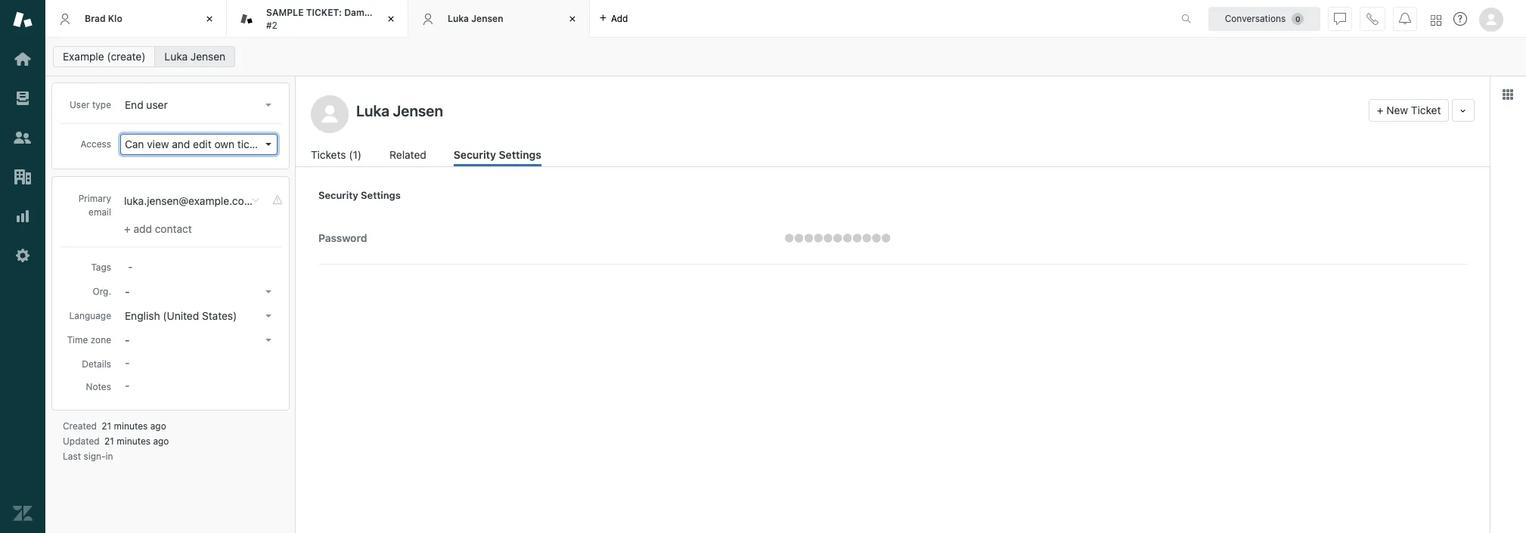 Task type: vqa. For each thing, say whether or not it's contained in the screenshot.
topmost 4 min
no



Task type: locate. For each thing, give the bounding box(es) containing it.
example (create) button
[[53, 46, 155, 67]]

contact
[[155, 222, 192, 235]]

- button for org.
[[120, 281, 278, 303]]

- right zone
[[125, 334, 130, 347]]

None text field
[[352, 99, 1363, 122]]

last
[[63, 451, 81, 462]]

minutes
[[114, 421, 148, 432], [117, 436, 151, 447]]

0 vertical spatial - button
[[120, 281, 278, 303]]

2 arrow down image from the top
[[266, 315, 272, 318]]

minutes right updated
[[117, 436, 151, 447]]

+ for + new ticket
[[1378, 104, 1384, 117]]

- button up english (united states) button
[[120, 281, 278, 303]]

close image inside luka jensen tab
[[565, 11, 580, 26]]

button displays agent's chat status as invisible. image
[[1335, 12, 1347, 25]]

security
[[454, 148, 496, 161], [319, 189, 358, 201]]

+
[[1378, 104, 1384, 117], [124, 222, 131, 235]]

+ left contact
[[124, 222, 131, 235]]

- field
[[122, 258, 278, 275]]

1 vertical spatial - button
[[120, 330, 278, 351]]

brad klo tab
[[45, 0, 227, 38]]

1 arrow down image from the top
[[266, 104, 272, 107]]

1 vertical spatial luka
[[165, 50, 188, 63]]

1 vertical spatial jensen
[[191, 50, 226, 63]]

arrow down image down - field at the left
[[266, 291, 272, 294]]

-
[[125, 285, 130, 298], [125, 334, 130, 347]]

1 vertical spatial -
[[125, 334, 130, 347]]

0 vertical spatial -
[[125, 285, 130, 298]]

0 vertical spatial arrow down image
[[266, 104, 272, 107]]

arrow down image
[[266, 104, 272, 107], [266, 291, 272, 294]]

●●●●●●●●●●●
[[785, 232, 891, 244]]

security right related link
[[454, 148, 496, 161]]

1 vertical spatial arrow down image
[[266, 315, 272, 318]]

close image right ticket:
[[384, 11, 399, 26]]

1 vertical spatial settings
[[361, 189, 401, 201]]

+ inside button
[[1378, 104, 1384, 117]]

primary email
[[78, 193, 111, 218]]

arrow down image for and
[[266, 143, 272, 146]]

type
[[92, 99, 111, 110]]

luka right (create)
[[165, 50, 188, 63]]

tabs tab list
[[45, 0, 1166, 38]]

organizations image
[[13, 167, 33, 187]]

zendesk support image
[[13, 10, 33, 30]]

2 - button from the top
[[120, 330, 278, 351]]

add
[[611, 12, 628, 24], [134, 222, 152, 235]]

- for org.
[[125, 285, 130, 298]]

security settings
[[454, 148, 542, 161], [319, 189, 401, 201]]

arrow down image
[[266, 143, 272, 146], [266, 315, 272, 318], [266, 339, 272, 342]]

settings
[[499, 148, 542, 161], [361, 189, 401, 201]]

0 vertical spatial luka jensen
[[448, 13, 504, 24]]

0 horizontal spatial security
[[319, 189, 358, 201]]

1 vertical spatial +
[[124, 222, 131, 235]]

- button
[[120, 281, 278, 303], [120, 330, 278, 351]]

1 horizontal spatial security
[[454, 148, 496, 161]]

- right "org."
[[125, 285, 130, 298]]

1 close image from the left
[[202, 11, 217, 26]]

+ left new
[[1378, 104, 1384, 117]]

tags
[[91, 262, 111, 273]]

2 arrow down image from the top
[[266, 291, 272, 294]]

luka jensen link
[[155, 46, 235, 67]]

luka jensen right product
[[448, 13, 504, 24]]

arrow down image up tickets
[[266, 104, 272, 107]]

1 horizontal spatial close image
[[384, 11, 399, 26]]

0 vertical spatial luka
[[448, 13, 469, 24]]

0 vertical spatial arrow down image
[[266, 143, 272, 146]]

0 horizontal spatial luka jensen
[[165, 50, 226, 63]]

arrow down image right states)
[[266, 315, 272, 318]]

1 horizontal spatial add
[[611, 12, 628, 24]]

arrow down image inside english (united states) button
[[266, 315, 272, 318]]

2 horizontal spatial close image
[[565, 11, 580, 26]]

2 - from the top
[[125, 334, 130, 347]]

arrow down image inside can view and edit own tickets only button
[[266, 143, 272, 146]]

updated
[[63, 436, 100, 447]]

example (create)
[[63, 50, 146, 63]]

sign-
[[84, 451, 106, 462]]

3 close image from the left
[[565, 11, 580, 26]]

arrow down image inside end user button
[[266, 104, 272, 107]]

- button down english (united states) button
[[120, 330, 278, 351]]

0 horizontal spatial jensen
[[191, 50, 226, 63]]

ago
[[150, 421, 166, 432], [153, 436, 169, 447]]

jensen inside secondary element
[[191, 50, 226, 63]]

0 vertical spatial security settings
[[454, 148, 542, 161]]

0 vertical spatial minutes
[[114, 421, 148, 432]]

21
[[102, 421, 111, 432], [104, 436, 114, 447]]

arrow down image for -
[[266, 291, 272, 294]]

user
[[70, 99, 90, 110]]

security down tickets (1) link
[[319, 189, 358, 201]]

1 horizontal spatial luka
[[448, 13, 469, 24]]

+ new ticket button
[[1369, 99, 1450, 122]]

1 horizontal spatial luka jensen
[[448, 13, 504, 24]]

own
[[214, 138, 235, 151]]

1 vertical spatial luka jensen
[[165, 50, 226, 63]]

luka jensen
[[448, 13, 504, 24], [165, 50, 226, 63]]

ticket
[[1412, 104, 1442, 117]]

ticket:
[[306, 7, 342, 18]]

0 vertical spatial ago
[[150, 421, 166, 432]]

tab
[[227, 0, 424, 38]]

primary
[[78, 193, 111, 204]]

brad
[[85, 13, 106, 24]]

1 vertical spatial add
[[134, 222, 152, 235]]

0 vertical spatial 21
[[102, 421, 111, 432]]

1 horizontal spatial jensen
[[472, 13, 504, 24]]

edit
[[193, 138, 212, 151]]

minutes right created
[[114, 421, 148, 432]]

luka jensen up end user button
[[165, 50, 226, 63]]

example
[[63, 50, 104, 63]]

+ new ticket
[[1378, 104, 1442, 117]]

arrow down image down english (united states) button
[[266, 339, 272, 342]]

+ add contact
[[124, 222, 192, 235]]

related link
[[390, 147, 428, 166]]

new
[[1387, 104, 1409, 117]]

in
[[106, 451, 113, 462]]

0 vertical spatial settings
[[499, 148, 542, 161]]

add inside popup button
[[611, 12, 628, 24]]

product
[[389, 7, 424, 18]]

time
[[67, 334, 88, 346]]

1 vertical spatial security settings
[[319, 189, 401, 201]]

0 vertical spatial +
[[1378, 104, 1384, 117]]

get help image
[[1454, 12, 1468, 26]]

- button for time zone
[[120, 330, 278, 351]]

0 horizontal spatial +
[[124, 222, 131, 235]]

apps image
[[1503, 89, 1515, 101]]

close image up luka jensen link
[[202, 11, 217, 26]]

user type
[[70, 99, 111, 110]]

close image inside brad klo tab
[[202, 11, 217, 26]]

21 right created
[[102, 421, 111, 432]]

luka right product
[[448, 13, 469, 24]]

0 horizontal spatial close image
[[202, 11, 217, 26]]

jensen inside tab
[[472, 13, 504, 24]]

(united
[[163, 309, 199, 322]]

zendesk products image
[[1432, 15, 1442, 25]]

0 vertical spatial security
[[454, 148, 496, 161]]

arrow down image left only
[[266, 143, 272, 146]]

tickets (1)
[[311, 148, 362, 161]]

2 vertical spatial arrow down image
[[266, 339, 272, 342]]

close image for brad klo
[[202, 11, 217, 26]]

1 - from the top
[[125, 285, 130, 298]]

1 - button from the top
[[120, 281, 278, 303]]

secondary element
[[45, 42, 1527, 72]]

and
[[172, 138, 190, 151]]

close image
[[202, 11, 217, 26], [384, 11, 399, 26], [565, 11, 580, 26]]

1 arrow down image from the top
[[266, 143, 272, 146]]

0 vertical spatial jensen
[[472, 13, 504, 24]]

luka
[[448, 13, 469, 24], [165, 50, 188, 63]]

1 horizontal spatial security settings
[[454, 148, 542, 161]]

close image left add popup button
[[565, 11, 580, 26]]

1 vertical spatial security
[[319, 189, 358, 201]]

arrow down image for end user
[[266, 104, 272, 107]]

1 horizontal spatial +
[[1378, 104, 1384, 117]]

security settings link
[[454, 147, 542, 166]]

jensen
[[472, 13, 504, 24], [191, 50, 226, 63]]

0 vertical spatial add
[[611, 12, 628, 24]]

views image
[[13, 89, 33, 108]]

customers image
[[13, 128, 33, 148]]

1 vertical spatial arrow down image
[[266, 291, 272, 294]]

21 up in
[[104, 436, 114, 447]]

0 horizontal spatial luka
[[165, 50, 188, 63]]

end user button
[[120, 95, 278, 116]]

1 horizontal spatial settings
[[499, 148, 542, 161]]



Task type: describe. For each thing, give the bounding box(es) containing it.
get started image
[[13, 49, 33, 69]]

time zone
[[67, 334, 111, 346]]

1 vertical spatial ago
[[153, 436, 169, 447]]

luka jensen inside luka jensen tab
[[448, 13, 504, 24]]

tickets
[[311, 148, 346, 161]]

0 horizontal spatial settings
[[361, 189, 401, 201]]

1 vertical spatial 21
[[104, 436, 114, 447]]

states)
[[202, 309, 237, 322]]

#2
[[266, 19, 278, 31]]

admin image
[[13, 246, 33, 266]]

sample
[[266, 7, 304, 18]]

close image for luka jensen
[[565, 11, 580, 26]]

+ for + add contact
[[124, 222, 131, 235]]

access
[[81, 138, 111, 150]]

end
[[125, 98, 144, 111]]

notifications image
[[1400, 12, 1412, 25]]

luka.jensen@example.com
[[124, 194, 253, 207]]

can view and edit own tickets only button
[[120, 134, 293, 155]]

related
[[390, 148, 427, 161]]

0 horizontal spatial add
[[134, 222, 152, 235]]

main element
[[0, 0, 45, 533]]

english
[[125, 309, 160, 322]]

zendesk image
[[13, 504, 33, 524]]

1 vertical spatial minutes
[[117, 436, 151, 447]]

can
[[125, 138, 144, 151]]

user
[[146, 98, 168, 111]]

tab containing sample ticket: damaged product
[[227, 0, 424, 38]]

luka jensen tab
[[409, 0, 590, 38]]

tickets
[[237, 138, 270, 151]]

language
[[69, 310, 111, 322]]

- for time zone
[[125, 334, 130, 347]]

can view and edit own tickets only
[[125, 138, 293, 151]]

(1)
[[349, 148, 362, 161]]

details
[[82, 359, 111, 370]]

only
[[273, 138, 293, 151]]

created 21 minutes ago updated 21 minutes ago last sign-in
[[63, 421, 169, 462]]

password
[[319, 232, 367, 244]]

2 close image from the left
[[384, 11, 399, 26]]

luka inside luka jensen link
[[165, 50, 188, 63]]

damaged
[[344, 7, 387, 18]]

luka jensen inside luka jensen link
[[165, 50, 226, 63]]

3 arrow down image from the top
[[266, 339, 272, 342]]

view
[[147, 138, 169, 151]]

org.
[[93, 286, 111, 297]]

reporting image
[[13, 207, 33, 226]]

conversations
[[1226, 12, 1287, 24]]

brad klo
[[85, 13, 122, 24]]

add button
[[590, 0, 637, 37]]

(create)
[[107, 50, 146, 63]]

conversations button
[[1209, 6, 1321, 31]]

arrow down image for states)
[[266, 315, 272, 318]]

sample ticket: damaged product #2
[[266, 7, 424, 31]]

english (united states) button
[[120, 306, 278, 327]]

zone
[[91, 334, 111, 346]]

tickets (1) link
[[311, 147, 364, 166]]

english (united states)
[[125, 309, 237, 322]]

0 horizontal spatial security settings
[[319, 189, 401, 201]]

notes
[[86, 381, 111, 393]]

email
[[89, 207, 111, 218]]

created
[[63, 421, 97, 432]]

luka inside luka jensen tab
[[448, 13, 469, 24]]

end user
[[125, 98, 168, 111]]

klo
[[108, 13, 122, 24]]



